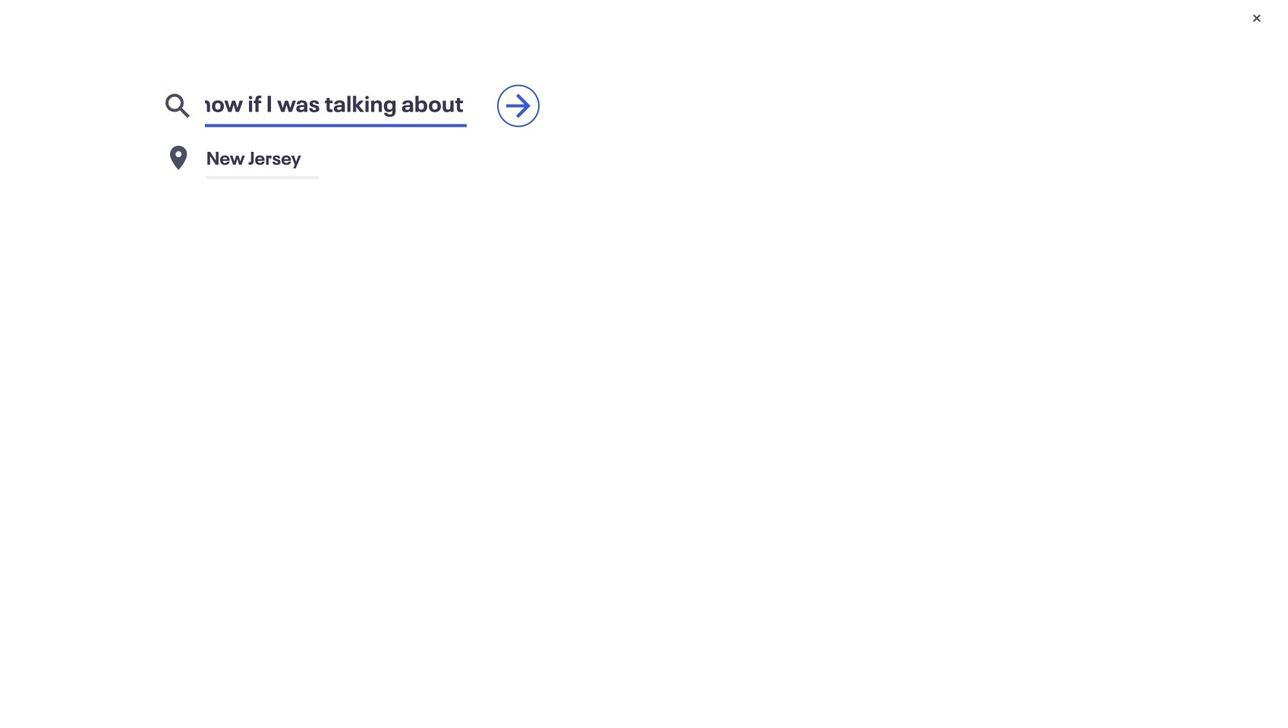 Task type: locate. For each thing, give the bounding box(es) containing it.
open search bar element
[[120, 6, 838, 39]]

None search field
[[205, 79, 467, 127]]

None text field
[[207, 137, 557, 179]]

date picker dialog alert dialog
[[0, 0, 1276, 705]]



Task type: vqa. For each thing, say whether or not it's contained in the screenshot.
Eventbrite image at the left
no



Task type: describe. For each thing, give the bounding box(es) containing it.
homepage header image
[[0, 46, 1276, 416]]

run search image
[[500, 88, 537, 124]]

none search field inside date picker dialog alert dialog
[[205, 79, 467, 127]]

none text field inside date picker dialog alert dialog
[[207, 137, 557, 179]]



